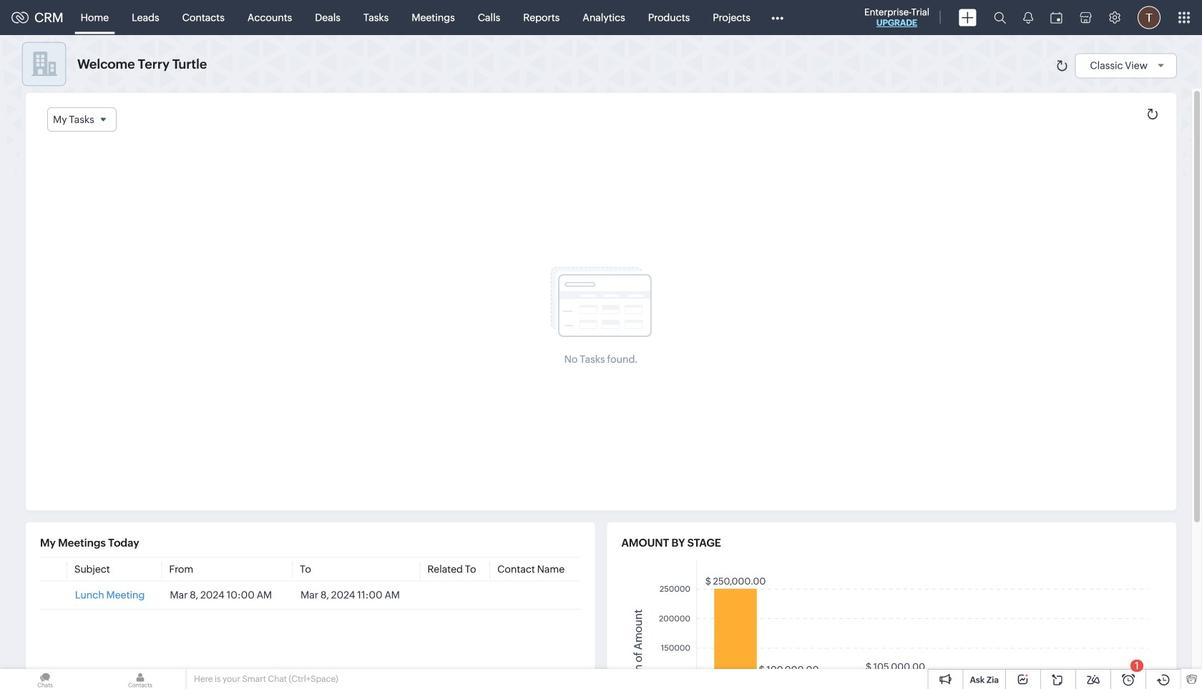 Task type: describe. For each thing, give the bounding box(es) containing it.
search image
[[994, 11, 1006, 24]]

create menu element
[[950, 0, 985, 35]]

signals image
[[1023, 11, 1033, 24]]

logo image
[[11, 12, 29, 23]]

signals element
[[1015, 0, 1042, 35]]

calendar image
[[1051, 12, 1063, 23]]



Task type: vqa. For each thing, say whether or not it's contained in the screenshot.
'CHATS' "image"
yes



Task type: locate. For each thing, give the bounding box(es) containing it.
Other Modules field
[[762, 6, 793, 29]]

chats image
[[0, 669, 90, 689]]

create menu image
[[959, 9, 977, 26]]

profile element
[[1129, 0, 1169, 35]]

contacts image
[[95, 669, 185, 689]]

search element
[[985, 0, 1015, 35]]

profile image
[[1138, 6, 1161, 29]]

None field
[[47, 107, 116, 132]]



